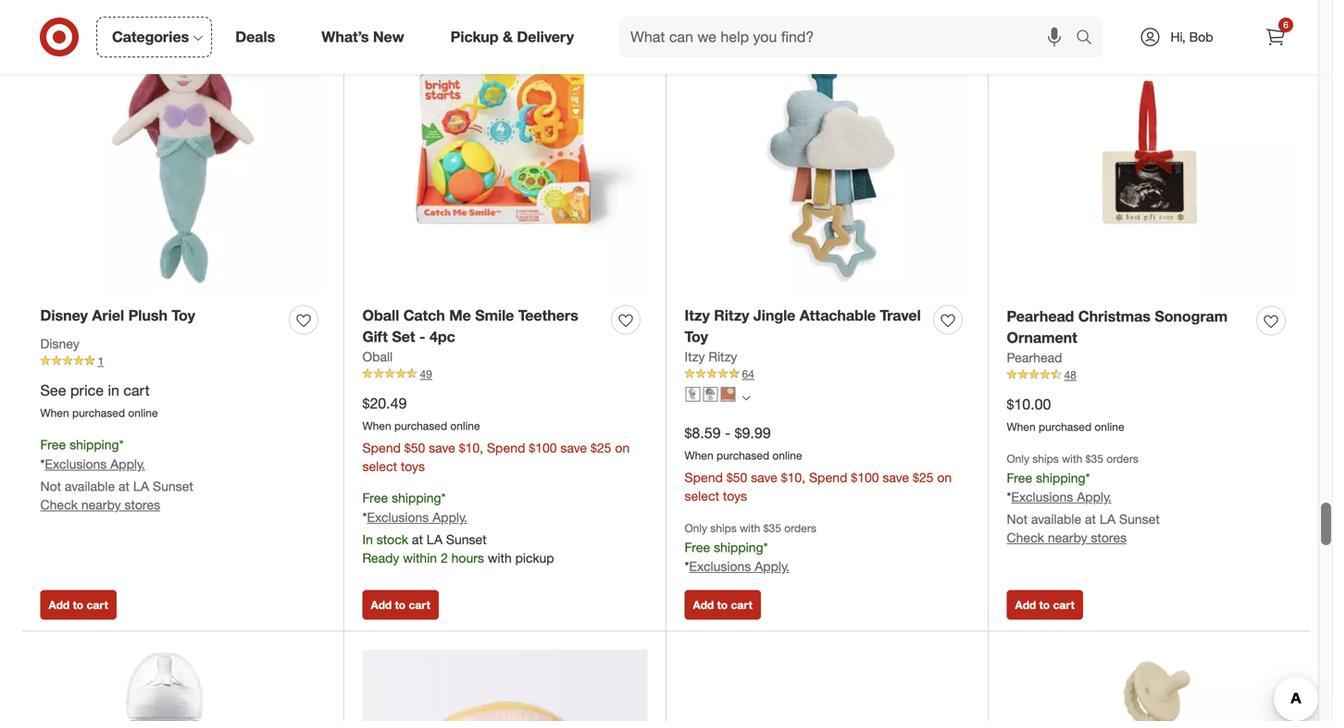 Task type: vqa. For each thing, say whether or not it's contained in the screenshot.
the rightmost ships
yes



Task type: locate. For each thing, give the bounding box(es) containing it.
$10, up only ships with $35 orders free shipping * * exclusions apply. on the bottom of the page
[[781, 470, 806, 486]]

0 horizontal spatial select
[[363, 459, 397, 475]]

6
[[1284, 19, 1289, 31]]

shipping inside the free shipping * * exclusions apply. not available at la sunset check nearby stores
[[70, 437, 119, 453]]

pickup
[[451, 28, 499, 46]]

travel
[[880, 307, 921, 325]]

0 horizontal spatial only
[[685, 521, 707, 535]]

0 horizontal spatial $10,
[[459, 440, 483, 456]]

1 vertical spatial with
[[740, 521, 761, 535]]

1 horizontal spatial only
[[1007, 452, 1030, 466]]

la inside only ships with $35 orders free shipping * * exclusions apply. not available at la sunset check nearby stores
[[1100, 511, 1116, 527]]

0 horizontal spatial $35
[[764, 521, 781, 535]]

2 itzy from the top
[[685, 348, 705, 365]]

cart
[[124, 382, 150, 400], [87, 598, 108, 612], [409, 598, 430, 612], [731, 598, 753, 612], [1053, 598, 1075, 612]]

2 pearhead from the top
[[1007, 349, 1063, 366]]

what's new
[[322, 28, 404, 46]]

4 add to cart button from the left
[[1007, 590, 1083, 620]]

sunset inside only ships with $35 orders free shipping * * exclusions apply. not available at la sunset check nearby stores
[[1120, 511, 1160, 527]]

itzy ritzy sweetie pal pacifier image
[[1007, 650, 1293, 721], [1007, 650, 1293, 721]]

at for disney ariel plush toy
[[119, 478, 130, 494]]

1 horizontal spatial -
[[725, 424, 731, 442]]

free inside only ships with $35 orders free shipping * * exclusions apply. not available at la sunset check nearby stores
[[1007, 470, 1033, 486]]

check nearby stores button
[[40, 496, 160, 514], [1007, 529, 1127, 547]]

64 link
[[685, 366, 970, 382]]

3 add to cart button from the left
[[685, 590, 761, 620]]

1 vertical spatial $25
[[913, 470, 934, 486]]

1 horizontal spatial ships
[[1033, 452, 1059, 466]]

0 horizontal spatial $25
[[591, 440, 612, 456]]

disney ariel plush toy image
[[40, 9, 326, 295], [40, 9, 326, 295]]

set
[[392, 328, 415, 346]]

1 link
[[40, 353, 326, 370]]

1 horizontal spatial select
[[685, 488, 720, 504]]

orders down $10.00 when purchased online
[[1107, 452, 1139, 466]]

$35 inside only ships with $35 orders free shipping * * exclusions apply.
[[764, 521, 781, 535]]

toy right plush
[[172, 307, 195, 325]]

cart for $20.49
[[409, 598, 430, 612]]

purchased down price
[[72, 406, 125, 420]]

1 vertical spatial sunset
[[1120, 511, 1160, 527]]

$25
[[591, 440, 612, 456], [913, 470, 934, 486]]

1 vertical spatial check
[[1007, 530, 1045, 546]]

1 vertical spatial select
[[685, 488, 720, 504]]

disney ariel plush toy
[[40, 307, 195, 325]]

toy inside itzy ritzy jingle attachable travel toy
[[685, 328, 708, 346]]

add to cart button
[[40, 590, 117, 620], [363, 590, 439, 620], [685, 590, 761, 620], [1007, 590, 1083, 620]]

select down $8.59 at the right of the page
[[685, 488, 720, 504]]

1 horizontal spatial sunset
[[446, 532, 487, 548]]

oball catch me smile teethers gift set - 4pc image
[[363, 9, 648, 295], [363, 9, 648, 295]]

cart inside see price in cart when purchased online
[[124, 382, 150, 400]]

free inside only ships with $35 orders free shipping * * exclusions apply.
[[685, 539, 711, 555]]

disney up disney "link"
[[40, 307, 88, 325]]

when down see
[[40, 406, 69, 420]]

*
[[119, 437, 124, 453], [40, 456, 45, 472], [1086, 470, 1090, 486], [1007, 489, 1012, 505], [441, 490, 446, 506], [363, 509, 367, 526], [764, 539, 768, 555], [685, 559, 689, 575]]

at inside the free shipping * * exclusions apply. not available at la sunset check nearby stores
[[119, 478, 130, 494]]

rainbow image
[[703, 387, 718, 402]]

2 vertical spatial at
[[412, 532, 423, 548]]

4 add from the left
[[1015, 598, 1036, 612]]

orders for $9.99
[[785, 521, 817, 535]]

knit rattle on wood ring - rainbow - cloud island™ image
[[363, 650, 648, 721], [363, 650, 648, 721]]

0 vertical spatial $10,
[[459, 440, 483, 456]]

itzy up cloud icon
[[685, 348, 705, 365]]

not
[[40, 478, 61, 494], [1007, 511, 1028, 527]]

stores inside only ships with $35 orders free shipping * * exclusions apply. not available at la sunset check nearby stores
[[1091, 530, 1127, 546]]

2 vertical spatial with
[[488, 550, 512, 566]]

ariel
[[92, 307, 124, 325]]

0 vertical spatial nearby
[[81, 497, 121, 513]]

0 vertical spatial $100
[[529, 440, 557, 456]]

online inside see price in cart when purchased online
[[128, 406, 158, 420]]

when inside $8.59 - $9.99 when purchased online spend $50 save $10, spend $100 save $25 on select toys
[[685, 448, 714, 462]]

add to cart button for see
[[40, 590, 117, 620]]

add for $8.59
[[693, 598, 714, 612]]

1 add from the left
[[49, 598, 70, 612]]

1 vertical spatial $100
[[851, 470, 879, 486]]

toy
[[172, 307, 195, 325], [685, 328, 708, 346]]

to
[[73, 598, 83, 612], [395, 598, 406, 612], [717, 598, 728, 612], [1040, 598, 1050, 612]]

pearhead inside 'pearhead christmas sonogram ornament'
[[1007, 308, 1075, 326]]

pickup & delivery
[[451, 28, 574, 46]]

itzy for itzy ritzy jingle attachable travel toy
[[685, 307, 710, 325]]

when
[[40, 406, 69, 420], [363, 419, 391, 433], [1007, 420, 1036, 434], [685, 448, 714, 462]]

2 to from the left
[[395, 598, 406, 612]]

$35 down $8.59 - $9.99 when purchased online spend $50 save $10, spend $100 save $25 on select toys
[[764, 521, 781, 535]]

1 vertical spatial toy
[[685, 328, 708, 346]]

hours
[[452, 550, 484, 566]]

pearhead for pearhead christmas sonogram ornament
[[1007, 308, 1075, 326]]

1 horizontal spatial stores
[[1091, 530, 1127, 546]]

0 horizontal spatial -
[[419, 328, 426, 346]]

nearby
[[81, 497, 121, 513], [1048, 530, 1088, 546]]

add for $20.49
[[371, 598, 392, 612]]

0 vertical spatial available
[[65, 478, 115, 494]]

at
[[119, 478, 130, 494], [1085, 511, 1096, 527], [412, 532, 423, 548]]

1 vertical spatial disney
[[40, 336, 80, 352]]

exclusions apply. button
[[45, 455, 145, 473], [1012, 488, 1112, 507], [367, 508, 467, 527], [689, 558, 790, 576]]

1 disney from the top
[[40, 307, 88, 325]]

online inside $20.49 when purchased online spend $50 save $10, spend $100 save $25 on select toys
[[450, 419, 480, 433]]

1 horizontal spatial $100
[[851, 470, 879, 486]]

ships for when
[[1033, 452, 1059, 466]]

2 add to cart from the left
[[371, 598, 430, 612]]

2 add from the left
[[371, 598, 392, 612]]

- inside $8.59 - $9.99 when purchased online spend $50 save $10, spend $100 save $25 on select toys
[[725, 424, 731, 442]]

sunset inside the free shipping * * exclusions apply. not available at la sunset check nearby stores
[[153, 478, 193, 494]]

0 vertical spatial at
[[119, 478, 130, 494]]

toys inside $8.59 - $9.99 when purchased online spend $50 save $10, spend $100 save $25 on select toys
[[723, 488, 747, 504]]

with
[[1062, 452, 1083, 466], [740, 521, 761, 535], [488, 550, 512, 566]]

check
[[40, 497, 78, 513], [1007, 530, 1045, 546]]

1 itzy from the top
[[685, 307, 710, 325]]

0 horizontal spatial la
[[133, 478, 149, 494]]

1 vertical spatial at
[[1085, 511, 1096, 527]]

0 horizontal spatial ships
[[711, 521, 737, 535]]

pickup
[[515, 550, 554, 566]]

1 horizontal spatial la
[[427, 532, 443, 548]]

shipping inside only ships with $35 orders free shipping * * exclusions apply. not available at la sunset check nearby stores
[[1036, 470, 1086, 486]]

oball inside 'oball catch me smile teethers gift set - 4pc'
[[363, 307, 399, 325]]

at inside free shipping * * exclusions apply. in stock at  la sunset ready within 2 hours with pickup
[[412, 532, 423, 548]]

0 vertical spatial $35
[[1086, 452, 1104, 466]]

$10,
[[459, 440, 483, 456], [781, 470, 806, 486]]

1 horizontal spatial not
[[1007, 511, 1028, 527]]

itzy ritzy link
[[685, 348, 738, 366]]

2 oball from the top
[[363, 348, 393, 365]]

0 horizontal spatial $50
[[405, 440, 425, 456]]

0 vertical spatial $50
[[405, 440, 425, 456]]

0 horizontal spatial toys
[[401, 459, 425, 475]]

0 vertical spatial ritzy
[[714, 307, 750, 325]]

apply.
[[110, 456, 145, 472], [1077, 489, 1112, 505], [433, 509, 467, 526], [755, 559, 790, 575]]

1 horizontal spatial $50
[[727, 470, 748, 486]]

available inside only ships with $35 orders free shipping * * exclusions apply. not available at la sunset check nearby stores
[[1032, 511, 1082, 527]]

1 horizontal spatial at
[[412, 532, 423, 548]]

purchased down $9.99
[[717, 448, 770, 462]]

bob
[[1190, 29, 1214, 45]]

0 vertical spatial la
[[133, 478, 149, 494]]

0 horizontal spatial stores
[[125, 497, 160, 513]]

0 horizontal spatial at
[[119, 478, 130, 494]]

4 add to cart from the left
[[1015, 598, 1075, 612]]

0 vertical spatial select
[[363, 459, 397, 475]]

select down the $20.49
[[363, 459, 397, 475]]

shipping inside only ships with $35 orders free shipping * * exclusions apply.
[[714, 539, 764, 555]]

oball down gift
[[363, 348, 393, 365]]

oball up gift
[[363, 307, 399, 325]]

purchased down the $20.49
[[394, 419, 447, 433]]

pearhead christmas sonogram ornament image
[[1007, 9, 1293, 295], [1007, 9, 1293, 295]]

1 horizontal spatial nearby
[[1048, 530, 1088, 546]]

2 add to cart button from the left
[[363, 590, 439, 620]]

$35
[[1086, 452, 1104, 466], [764, 521, 781, 535]]

hi,
[[1171, 29, 1186, 45]]

on inside $8.59 - $9.99 when purchased online spend $50 save $10, spend $100 save $25 on select toys
[[937, 470, 952, 486]]

add to cart button for $10.00
[[1007, 590, 1083, 620]]

orders inside only ships with $35 orders free shipping * * exclusions apply.
[[785, 521, 817, 535]]

ships inside only ships with $35 orders free shipping * * exclusions apply. not available at la sunset check nearby stores
[[1033, 452, 1059, 466]]

$9.99
[[735, 424, 771, 442]]

- right $8.59 at the right of the page
[[725, 424, 731, 442]]

only inside only ships with $35 orders free shipping * * exclusions apply. not available at la sunset check nearby stores
[[1007, 452, 1030, 466]]

2 vertical spatial la
[[427, 532, 443, 548]]

-
[[419, 328, 426, 346], [725, 424, 731, 442]]

0 horizontal spatial toy
[[172, 307, 195, 325]]

itzy
[[685, 307, 710, 325], [685, 348, 705, 365]]

1 vertical spatial on
[[937, 470, 952, 486]]

orders inside only ships with $35 orders free shipping * * exclusions apply. not available at la sunset check nearby stores
[[1107, 452, 1139, 466]]

in
[[363, 532, 373, 548]]

1 horizontal spatial $10,
[[781, 470, 806, 486]]

1 horizontal spatial available
[[1032, 511, 1082, 527]]

1 horizontal spatial $25
[[913, 470, 934, 486]]

add to cart for $20.49
[[371, 598, 430, 612]]

0 vertical spatial stores
[[125, 497, 160, 513]]

christmas
[[1079, 308, 1151, 326]]

select inside $8.59 - $9.99 when purchased online spend $50 save $10, spend $100 save $25 on select toys
[[685, 488, 720, 504]]

0 horizontal spatial available
[[65, 478, 115, 494]]

at inside only ships with $35 orders free shipping * * exclusions apply. not available at la sunset check nearby stores
[[1085, 511, 1096, 527]]

0 vertical spatial disney
[[40, 307, 88, 325]]

1 vertical spatial itzy
[[685, 348, 705, 365]]

3 to from the left
[[717, 598, 728, 612]]

0 horizontal spatial on
[[615, 440, 630, 456]]

1 vertical spatial pearhead
[[1007, 349, 1063, 366]]

1 horizontal spatial toys
[[723, 488, 747, 504]]

sunset
[[153, 478, 193, 494], [1120, 511, 1160, 527], [446, 532, 487, 548]]

only inside only ships with $35 orders free shipping * * exclusions apply.
[[685, 521, 707, 535]]

when down $10.00
[[1007, 420, 1036, 434]]

philips avent fast baby bottle warmer with auto shut off image
[[40, 650, 326, 721], [40, 650, 326, 721]]

0 horizontal spatial not
[[40, 478, 61, 494]]

0 vertical spatial oball
[[363, 307, 399, 325]]

1 vertical spatial nearby
[[1048, 530, 1088, 546]]

add to cart for $8.59
[[693, 598, 753, 612]]

purchased down $10.00
[[1039, 420, 1092, 434]]

$50 down the $20.49
[[405, 440, 425, 456]]

only for -
[[685, 521, 707, 535]]

stores
[[125, 497, 160, 513], [1091, 530, 1127, 546]]

online
[[128, 406, 158, 420], [450, 419, 480, 433], [1095, 420, 1125, 434], [773, 448, 802, 462]]

pearhead down 'ornament'
[[1007, 349, 1063, 366]]

pearhead
[[1007, 308, 1075, 326], [1007, 349, 1063, 366]]

only
[[1007, 452, 1030, 466], [685, 521, 707, 535]]

0 vertical spatial with
[[1062, 452, 1083, 466]]

1 vertical spatial check nearby stores button
[[1007, 529, 1127, 547]]

disney
[[40, 307, 88, 325], [40, 336, 80, 352]]

3 add from the left
[[693, 598, 714, 612]]

$10, inside $20.49 when purchased online spend $50 save $10, spend $100 save $25 on select toys
[[459, 440, 483, 456]]

$35 inside only ships with $35 orders free shipping * * exclusions apply. not available at la sunset check nearby stores
[[1086, 452, 1104, 466]]

1 vertical spatial $50
[[727, 470, 748, 486]]

itzy inside itzy ritzy jingle attachable travel toy
[[685, 307, 710, 325]]

oball for oball
[[363, 348, 393, 365]]

not inside only ships with $35 orders free shipping * * exclusions apply. not available at la sunset check nearby stores
[[1007, 511, 1028, 527]]

$25 inside $20.49 when purchased online spend $50 save $10, spend $100 save $25 on select toys
[[591, 440, 612, 456]]

add for see
[[49, 598, 70, 612]]

oball for oball catch me smile teethers gift set - 4pc
[[363, 307, 399, 325]]

1 pearhead from the top
[[1007, 308, 1075, 326]]

1 vertical spatial not
[[1007, 511, 1028, 527]]

2 horizontal spatial with
[[1062, 452, 1083, 466]]

all colors image
[[742, 394, 751, 402]]

0 vertical spatial pearhead
[[1007, 308, 1075, 326]]

1 horizontal spatial with
[[740, 521, 761, 535]]

0 horizontal spatial nearby
[[81, 497, 121, 513]]

exclusions
[[45, 456, 107, 472], [1012, 489, 1074, 505], [367, 509, 429, 526], [689, 559, 751, 575]]

itzy ritzy jingle attachable travel toy image
[[685, 9, 970, 295], [685, 9, 970, 295]]

1 horizontal spatial $35
[[1086, 452, 1104, 466]]

with for purchased
[[1062, 452, 1083, 466]]

when down $8.59 at the right of the page
[[685, 448, 714, 462]]

orders
[[1107, 452, 1139, 466], [785, 521, 817, 535]]

2 horizontal spatial sunset
[[1120, 511, 1160, 527]]

toy inside disney ariel plush toy link
[[172, 307, 195, 325]]

1 horizontal spatial check
[[1007, 530, 1045, 546]]

disney up see
[[40, 336, 80, 352]]

1 vertical spatial $35
[[764, 521, 781, 535]]

toys down the $20.49
[[401, 459, 425, 475]]

cart for $10.00
[[1053, 598, 1075, 612]]

2
[[441, 550, 448, 566]]

$10.00 when purchased online
[[1007, 395, 1125, 434]]

1 vertical spatial stores
[[1091, 530, 1127, 546]]

0 vertical spatial not
[[40, 478, 61, 494]]

- right set
[[419, 328, 426, 346]]

gift
[[363, 328, 388, 346]]

1 vertical spatial only
[[685, 521, 707, 535]]

1 vertical spatial ritzy
[[709, 348, 738, 365]]

search button
[[1068, 17, 1112, 61]]

apply. inside only ships with $35 orders free shipping * * exclusions apply. not available at la sunset check nearby stores
[[1077, 489, 1112, 505]]

$100 inside $8.59 - $9.99 when purchased online spend $50 save $10, spend $100 save $25 on select toys
[[851, 470, 879, 486]]

0 horizontal spatial with
[[488, 550, 512, 566]]

pearhead for pearhead
[[1007, 349, 1063, 366]]

1 vertical spatial $10,
[[781, 470, 806, 486]]

with inside only ships with $35 orders free shipping * * exclusions apply.
[[740, 521, 761, 535]]

jingle
[[754, 307, 796, 325]]

la for oball catch me smile teethers gift set - 4pc
[[427, 532, 443, 548]]

online inside $8.59 - $9.99 when purchased online spend $50 save $10, spend $100 save $25 on select toys
[[773, 448, 802, 462]]

0 vertical spatial toys
[[401, 459, 425, 475]]

1 oball from the top
[[363, 307, 399, 325]]

$35 for $9.99
[[764, 521, 781, 535]]

itzy ritzy jingle attachable travel toy link
[[685, 305, 927, 348]]

ritzy left jingle
[[714, 307, 750, 325]]

sunset inside free shipping * * exclusions apply. in stock at  la sunset ready within 2 hours with pickup
[[446, 532, 487, 548]]

1 add to cart button from the left
[[40, 590, 117, 620]]

6 link
[[1256, 17, 1296, 57]]

purchased inside $8.59 - $9.99 when purchased online spend $50 save $10, spend $100 save $25 on select toys
[[717, 448, 770, 462]]

pearhead christmas sonogram ornament link
[[1007, 306, 1250, 348]]

la inside the free shipping * * exclusions apply. not available at la sunset check nearby stores
[[133, 478, 149, 494]]

1 vertical spatial toys
[[723, 488, 747, 504]]

purchased inside see price in cart when purchased online
[[72, 406, 125, 420]]

$50 inside $8.59 - $9.99 when purchased online spend $50 save $10, spend $100 save $25 on select toys
[[727, 470, 748, 486]]

49
[[420, 367, 432, 381]]

oball catch me smile teethers gift set - 4pc link
[[363, 305, 604, 348]]

ritzy inside itzy ritzy jingle attachable travel toy
[[714, 307, 750, 325]]

0 horizontal spatial sunset
[[153, 478, 193, 494]]

toys
[[401, 459, 425, 475], [723, 488, 747, 504]]

64
[[742, 367, 755, 381]]

orders down $8.59 - $9.99 when purchased online spend $50 save $10, spend $100 save $25 on select toys
[[785, 521, 817, 535]]

1 vertical spatial orders
[[785, 521, 817, 535]]

0 vertical spatial ships
[[1033, 452, 1059, 466]]

toys up only ships with $35 orders free shipping * * exclusions apply. on the bottom of the page
[[723, 488, 747, 504]]

shipping
[[70, 437, 119, 453], [1036, 470, 1086, 486], [392, 490, 441, 506], [714, 539, 764, 555]]

when down the $20.49
[[363, 419, 391, 433]]

select
[[363, 459, 397, 475], [685, 488, 720, 504]]

0 vertical spatial toy
[[172, 307, 195, 325]]

0 horizontal spatial $100
[[529, 440, 557, 456]]

0 vertical spatial check
[[40, 497, 78, 513]]

pickup & delivery link
[[435, 17, 597, 57]]

0 horizontal spatial check nearby stores button
[[40, 496, 160, 514]]

- inside 'oball catch me smile teethers gift set - 4pc'
[[419, 328, 426, 346]]

3 add to cart from the left
[[693, 598, 753, 612]]

0 vertical spatial only
[[1007, 452, 1030, 466]]

$35 down $10.00 when purchased online
[[1086, 452, 1104, 466]]

ritzy up mushroom 'icon'
[[709, 348, 738, 365]]

1 vertical spatial oball
[[363, 348, 393, 365]]

$10, up free shipping * * exclusions apply. in stock at  la sunset ready within 2 hours with pickup
[[459, 440, 483, 456]]

2 vertical spatial sunset
[[446, 532, 487, 548]]

2 horizontal spatial la
[[1100, 511, 1116, 527]]

la inside free shipping * * exclusions apply. in stock at  la sunset ready within 2 hours with pickup
[[427, 532, 443, 548]]

0 vertical spatial itzy
[[685, 307, 710, 325]]

1 to from the left
[[73, 598, 83, 612]]

what's
[[322, 28, 369, 46]]

toy up itzy ritzy
[[685, 328, 708, 346]]

exclusions inside free shipping * * exclusions apply. in stock at  la sunset ready within 2 hours with pickup
[[367, 509, 429, 526]]

$10, inside $8.59 - $9.99 when purchased online spend $50 save $10, spend $100 save $25 on select toys
[[781, 470, 806, 486]]

pearhead up 'ornament'
[[1007, 308, 1075, 326]]

select inside $20.49 when purchased online spend $50 save $10, spend $100 save $25 on select toys
[[363, 459, 397, 475]]

at for oball catch me smile teethers gift set - 4pc
[[412, 532, 423, 548]]

1 horizontal spatial orders
[[1107, 452, 1139, 466]]

teethers
[[518, 307, 579, 325]]

$20.49 when purchased online spend $50 save $10, spend $100 save $25 on select toys
[[363, 394, 630, 475]]

4 to from the left
[[1040, 598, 1050, 612]]

1 horizontal spatial toy
[[685, 328, 708, 346]]

2 disney from the top
[[40, 336, 80, 352]]

spend
[[363, 440, 401, 456], [487, 440, 525, 456], [685, 470, 723, 486], [809, 470, 848, 486]]

ritzy
[[714, 307, 750, 325], [709, 348, 738, 365]]

all colors element
[[742, 391, 751, 402]]

itzy up itzy ritzy
[[685, 307, 710, 325]]

delivery
[[517, 28, 574, 46]]

0 vertical spatial orders
[[1107, 452, 1139, 466]]

1 add to cart from the left
[[49, 598, 108, 612]]

ships inside only ships with $35 orders free shipping * * exclusions apply.
[[711, 521, 737, 535]]

What can we help you find? suggestions appear below search field
[[620, 17, 1081, 57]]

to for see
[[73, 598, 83, 612]]

on
[[615, 440, 630, 456], [937, 470, 952, 486]]

with inside only ships with $35 orders free shipping * * exclusions apply. not available at la sunset check nearby stores
[[1062, 452, 1083, 466]]

when inside see price in cart when purchased online
[[40, 406, 69, 420]]

add to cart
[[49, 598, 108, 612], [371, 598, 430, 612], [693, 598, 753, 612], [1015, 598, 1075, 612]]

0 horizontal spatial orders
[[785, 521, 817, 535]]

$50 down $9.99
[[727, 470, 748, 486]]

add to cart button for $8.59
[[685, 590, 761, 620]]

0 vertical spatial on
[[615, 440, 630, 456]]

smile
[[475, 307, 514, 325]]



Task type: describe. For each thing, give the bounding box(es) containing it.
to for $10.00
[[1040, 598, 1050, 612]]

orders for purchased
[[1107, 452, 1139, 466]]

free inside the free shipping * * exclusions apply. not available at la sunset check nearby stores
[[40, 437, 66, 453]]

1 horizontal spatial check nearby stores button
[[1007, 529, 1127, 547]]

1
[[98, 354, 104, 368]]

in
[[108, 382, 119, 400]]

$25 inside $8.59 - $9.99 when purchased online spend $50 save $10, spend $100 save $25 on select toys
[[913, 470, 934, 486]]

pearhead christmas sonogram ornament
[[1007, 308, 1228, 347]]

shipping inside free shipping * * exclusions apply. in stock at  la sunset ready within 2 hours with pickup
[[392, 490, 441, 506]]

check inside only ships with $35 orders free shipping * * exclusions apply. not available at la sunset check nearby stores
[[1007, 530, 1045, 546]]

check inside the free shipping * * exclusions apply. not available at la sunset check nearby stores
[[40, 497, 78, 513]]

itzy ritzy
[[685, 348, 738, 365]]

plush
[[128, 307, 168, 325]]

49 link
[[363, 366, 648, 382]]

catch
[[403, 307, 445, 325]]

add to cart for $10.00
[[1015, 598, 1075, 612]]

oball catch me smile teethers gift set - 4pc
[[363, 307, 579, 346]]

mushroom image
[[721, 387, 736, 402]]

available inside the free shipping * * exclusions apply. not available at la sunset check nearby stores
[[65, 478, 115, 494]]

ornament
[[1007, 329, 1078, 347]]

apply. inside only ships with $35 orders free shipping * * exclusions apply.
[[755, 559, 790, 575]]

to for $20.49
[[395, 598, 406, 612]]

sonogram
[[1155, 308, 1228, 326]]

add for $10.00
[[1015, 598, 1036, 612]]

hi, bob
[[1171, 29, 1214, 45]]

stores inside the free shipping * * exclusions apply. not available at la sunset check nearby stores
[[125, 497, 160, 513]]

apply. inside the free shipping * * exclusions apply. not available at la sunset check nearby stores
[[110, 456, 145, 472]]

ready
[[363, 550, 399, 566]]

48
[[1064, 368, 1077, 382]]

$8.59 - $9.99 when purchased online spend $50 save $10, spend $100 save $25 on select toys
[[685, 424, 952, 504]]

add to cart button for $20.49
[[363, 590, 439, 620]]

categories
[[112, 28, 189, 46]]

exclusions inside only ships with $35 orders free shipping * * exclusions apply.
[[689, 559, 751, 575]]

search
[[1068, 30, 1112, 48]]

only ships with $35 orders free shipping * * exclusions apply. not available at la sunset check nearby stores
[[1007, 452, 1160, 546]]

itzy for itzy ritzy
[[685, 348, 705, 365]]

when inside $10.00 when purchased online
[[1007, 420, 1036, 434]]

itzy ritzy jingle attachable travel toy
[[685, 307, 921, 346]]

4pc
[[430, 328, 455, 346]]

not inside the free shipping * * exclusions apply. not available at la sunset check nearby stores
[[40, 478, 61, 494]]

free shipping * * exclusions apply. in stock at  la sunset ready within 2 hours with pickup
[[363, 490, 554, 566]]

see
[[40, 382, 66, 400]]

deals link
[[220, 17, 298, 57]]

purchased inside $20.49 when purchased online spend $50 save $10, spend $100 save $25 on select toys
[[394, 419, 447, 433]]

only ships with $35 orders free shipping * * exclusions apply.
[[685, 521, 817, 575]]

cart for $8.59
[[731, 598, 753, 612]]

la for disney ariel plush toy
[[133, 478, 149, 494]]

new
[[373, 28, 404, 46]]

attachable
[[800, 307, 876, 325]]

deals
[[235, 28, 275, 46]]

sunset for disney ariel plush toy
[[153, 478, 193, 494]]

ships for -
[[711, 521, 737, 535]]

what's new link
[[306, 17, 428, 57]]

exclusions inside the free shipping * * exclusions apply. not available at la sunset check nearby stores
[[45, 456, 107, 472]]

48 link
[[1007, 367, 1293, 383]]

disney for disney
[[40, 336, 80, 352]]

&
[[503, 28, 513, 46]]

with inside free shipping * * exclusions apply. in stock at  la sunset ready within 2 hours with pickup
[[488, 550, 512, 566]]

ritzy for itzy ritzy jingle attachable travel toy
[[714, 307, 750, 325]]

pearhead link
[[1007, 348, 1063, 367]]

$10.00
[[1007, 395, 1051, 413]]

on inside $20.49 when purchased online spend $50 save $10, spend $100 save $25 on select toys
[[615, 440, 630, 456]]

oball link
[[363, 348, 393, 366]]

0 vertical spatial check nearby stores button
[[40, 496, 160, 514]]

toys inside $20.49 when purchased online spend $50 save $10, spend $100 save $25 on select toys
[[401, 459, 425, 475]]

purchased inside $10.00 when purchased online
[[1039, 420, 1092, 434]]

$8.59
[[685, 424, 721, 442]]

sunset for oball catch me smile teethers gift set - 4pc
[[446, 532, 487, 548]]

cloud image
[[686, 387, 701, 402]]

ritzy for itzy ritzy
[[709, 348, 738, 365]]

within
[[403, 550, 437, 566]]

nearby inside the free shipping * * exclusions apply. not available at la sunset check nearby stores
[[81, 497, 121, 513]]

exclusions inside only ships with $35 orders free shipping * * exclusions apply. not available at la sunset check nearby stores
[[1012, 489, 1074, 505]]

free inside free shipping * * exclusions apply. in stock at  la sunset ready within 2 hours with pickup
[[363, 490, 388, 506]]

stock
[[377, 532, 408, 548]]

$50 inside $20.49 when purchased online spend $50 save $10, spend $100 save $25 on select toys
[[405, 440, 425, 456]]

see price in cart when purchased online
[[40, 382, 158, 420]]

disney ariel plush toy link
[[40, 305, 195, 326]]

$100 inside $20.49 when purchased online spend $50 save $10, spend $100 save $25 on select toys
[[529, 440, 557, 456]]

$35 for purchased
[[1086, 452, 1104, 466]]

to for $8.59
[[717, 598, 728, 612]]

add to cart for see
[[49, 598, 108, 612]]

categories link
[[96, 17, 212, 57]]

only for when
[[1007, 452, 1030, 466]]

with for $9.99
[[740, 521, 761, 535]]

disney link
[[40, 335, 80, 353]]

nearby inside only ships with $35 orders free shipping * * exclusions apply. not available at la sunset check nearby stores
[[1048, 530, 1088, 546]]

when inside $20.49 when purchased online spend $50 save $10, spend $100 save $25 on select toys
[[363, 419, 391, 433]]

apply. inside free shipping * * exclusions apply. in stock at  la sunset ready within 2 hours with pickup
[[433, 509, 467, 526]]

price
[[70, 382, 104, 400]]

free shipping * * exclusions apply. not available at la sunset check nearby stores
[[40, 437, 193, 513]]

disney for disney ariel plush toy
[[40, 307, 88, 325]]

online inside $10.00 when purchased online
[[1095, 420, 1125, 434]]

me
[[449, 307, 471, 325]]

$20.49
[[363, 394, 407, 412]]

cart for see
[[87, 598, 108, 612]]



